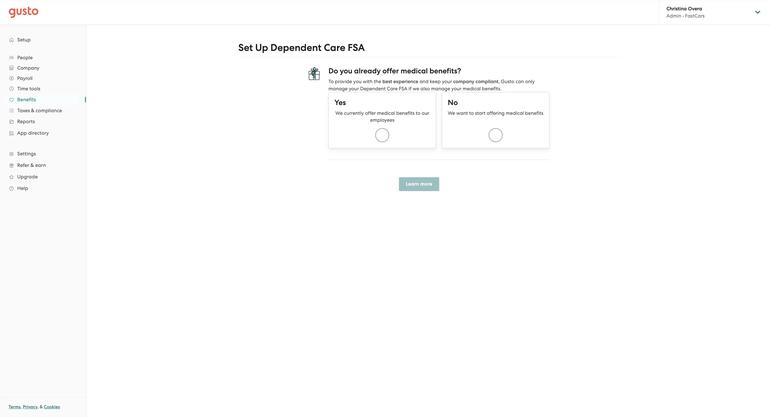 Task type: locate. For each thing, give the bounding box(es) containing it.
list
[[0, 52, 86, 194]]

1 horizontal spatial benefits
[[526, 110, 544, 116]]

time
[[17, 86, 28, 92]]

1 horizontal spatial manage
[[431, 86, 451, 92]]

0 vertical spatial offer
[[383, 67, 399, 75]]

setup
[[17, 37, 31, 43]]

0 horizontal spatial you
[[340, 67, 353, 75]]

1 to from the left
[[416, 110, 421, 116]]

& right "taxes"
[[31, 108, 35, 113]]

manage
[[329, 86, 348, 92], [431, 86, 451, 92]]

we inside we currently offer medical benefits to our employees
[[336, 110, 343, 116]]

& inside dropdown button
[[31, 108, 35, 113]]

offer
[[383, 67, 399, 75], [365, 110, 376, 116]]

0 horizontal spatial we
[[336, 110, 343, 116]]

people
[[17, 55, 33, 60]]

christina overa admin • fastcars
[[667, 6, 705, 19]]

2 vertical spatial &
[[40, 405, 43, 410]]

compliance
[[36, 108, 62, 113]]

with
[[363, 79, 373, 84]]

2 we from the left
[[448, 110, 456, 116]]

cookies
[[44, 405, 60, 410]]

we down no on the right
[[448, 110, 456, 116]]

, left cookies button
[[37, 405, 39, 410]]

, inside , gusto can only manage your
[[499, 79, 500, 84]]

taxes & compliance
[[17, 108, 62, 113]]

only
[[526, 79, 535, 84]]

we
[[413, 86, 420, 92]]

fsa
[[348, 42, 365, 54], [399, 86, 408, 92]]

0 horizontal spatial offer
[[365, 110, 376, 116]]

0 horizontal spatial fsa
[[348, 42, 365, 54]]

offer up the best at top
[[383, 67, 399, 75]]

0 vertical spatial &
[[31, 108, 35, 113]]

currently
[[344, 110, 364, 116]]

your down 'provide'
[[349, 86, 359, 92]]

manage down 'provide'
[[329, 86, 348, 92]]

reports
[[17, 119, 35, 124]]

start
[[476, 110, 486, 116]]

fsa left if
[[399, 86, 408, 92]]

benefits.
[[482, 86, 502, 92]]

to
[[416, 110, 421, 116], [470, 110, 474, 116]]

app
[[17, 130, 27, 136]]

2 horizontal spatial ,
[[499, 79, 500, 84]]

1 horizontal spatial care
[[387, 86, 398, 92]]

you
[[340, 67, 353, 75], [354, 79, 362, 84]]

1 horizontal spatial to
[[470, 110, 474, 116]]

offer up 'employees'
[[365, 110, 376, 116]]

benefits link
[[6, 94, 80, 105]]

taxes
[[17, 108, 30, 113]]

, left gusto
[[499, 79, 500, 84]]

benefits
[[397, 110, 415, 116], [526, 110, 544, 116]]

best
[[383, 79, 393, 85]]

1 vertical spatial &
[[30, 162, 34, 168]]

to left start
[[470, 110, 474, 116]]

our
[[422, 110, 430, 116]]

0 horizontal spatial manage
[[329, 86, 348, 92]]

1 we from the left
[[336, 110, 343, 116]]

you inside the to provide you with the best experience and keep your company compliant
[[354, 79, 362, 84]]

care up do
[[324, 42, 346, 54]]

0 horizontal spatial benefits
[[397, 110, 415, 116]]

& left earn
[[30, 162, 34, 168]]

christina
[[667, 6, 688, 12]]

your
[[442, 79, 452, 84], [349, 86, 359, 92], [452, 86, 462, 92]]

gusto navigation element
[[0, 25, 86, 203]]

if
[[409, 86, 412, 92]]

1 horizontal spatial fsa
[[399, 86, 408, 92]]

compliant
[[476, 79, 499, 85]]

, left privacy link
[[21, 405, 22, 410]]

we want to start offering medical benefits
[[448, 110, 544, 116]]

can
[[516, 79, 525, 84]]

benefits inside we currently offer medical benefits to our employees
[[397, 110, 415, 116]]

payroll button
[[6, 73, 80, 84]]

&
[[31, 108, 35, 113], [30, 162, 34, 168], [40, 405, 43, 410]]

app directory
[[17, 130, 49, 136]]

dependent care fsa if we also manage your medical benefits.
[[361, 86, 502, 92]]

you up 'provide'
[[340, 67, 353, 75]]

earn
[[35, 162, 46, 168]]

1 vertical spatial offer
[[365, 110, 376, 116]]

setup link
[[6, 35, 80, 45]]

1 horizontal spatial offer
[[383, 67, 399, 75]]

we
[[336, 110, 343, 116], [448, 110, 456, 116]]

yes
[[335, 98, 346, 107]]

& for earn
[[30, 162, 34, 168]]

cookies button
[[44, 404, 60, 411]]

privacy link
[[23, 405, 37, 410]]

care
[[324, 42, 346, 54], [387, 86, 398, 92]]

0 horizontal spatial to
[[416, 110, 421, 116]]

to provide you with the best experience and keep your company compliant
[[329, 79, 499, 85]]

you left with
[[354, 79, 362, 84]]

settings
[[17, 151, 36, 157]]

fsa up already
[[348, 42, 365, 54]]

medical down the "company"
[[463, 86, 481, 92]]

1 benefits from the left
[[397, 110, 415, 116]]

0 vertical spatial dependent
[[271, 42, 322, 54]]

care down the best at top
[[387, 86, 398, 92]]

tools
[[29, 86, 40, 92]]

medical
[[401, 67, 428, 75], [463, 86, 481, 92], [377, 110, 396, 116], [506, 110, 524, 116]]

1 horizontal spatial we
[[448, 110, 456, 116]]

1 horizontal spatial you
[[354, 79, 362, 84]]

manage down keep
[[431, 86, 451, 92]]

keep
[[430, 79, 441, 84]]

dependent
[[271, 42, 322, 54], [361, 86, 386, 92]]

gusto
[[501, 79, 515, 84]]

upgrade link
[[6, 172, 80, 182]]

1 vertical spatial you
[[354, 79, 362, 84]]

1 vertical spatial dependent
[[361, 86, 386, 92]]

do
[[329, 67, 338, 75]]

help link
[[6, 183, 80, 194]]

medical up 'employees'
[[377, 110, 396, 116]]

terms
[[9, 405, 21, 410]]

to
[[329, 79, 334, 84]]

benefits
[[17, 97, 36, 103]]

the
[[374, 79, 382, 84]]

,
[[499, 79, 500, 84], [21, 405, 22, 410], [37, 405, 39, 410]]

your down the benefits?
[[442, 79, 452, 84]]

1 manage from the left
[[329, 86, 348, 92]]

we down yes
[[336, 110, 343, 116]]

to inside we currently offer medical benefits to our employees
[[416, 110, 421, 116]]

1 vertical spatial care
[[387, 86, 398, 92]]

to left our
[[416, 110, 421, 116]]

we for yes
[[336, 110, 343, 116]]

0 vertical spatial care
[[324, 42, 346, 54]]

& left cookies button
[[40, 405, 43, 410]]

0 horizontal spatial dependent
[[271, 42, 322, 54]]



Task type: vqa. For each thing, say whether or not it's contained in the screenshot.
the bottom the product
no



Task type: describe. For each thing, give the bounding box(es) containing it.
medical right offering
[[506, 110, 524, 116]]

1 horizontal spatial ,
[[37, 405, 39, 410]]

1 vertical spatial fsa
[[399, 86, 408, 92]]

& for compliance
[[31, 108, 35, 113]]

directory
[[28, 130, 49, 136]]

refer
[[17, 162, 29, 168]]

manage inside , gusto can only manage your
[[329, 86, 348, 92]]

want
[[457, 110, 468, 116]]

fastcars
[[686, 13, 705, 19]]

time tools button
[[6, 84, 80, 94]]

company button
[[6, 63, 80, 73]]

privacy
[[23, 405, 37, 410]]

offering
[[487, 110, 505, 116]]

settings link
[[6, 149, 80, 159]]

also
[[421, 86, 430, 92]]

people button
[[6, 52, 80, 63]]

2 manage from the left
[[431, 86, 451, 92]]

we currently offer medical benefits to our employees
[[336, 110, 430, 123]]

and
[[420, 79, 429, 84]]

0 horizontal spatial ,
[[21, 405, 22, 410]]

experience
[[394, 79, 419, 85]]

time tools
[[17, 86, 40, 92]]

, gusto can only manage your
[[329, 79, 535, 92]]

refer & earn
[[17, 162, 46, 168]]

company
[[454, 79, 475, 85]]

reports link
[[6, 116, 80, 127]]

up
[[255, 42, 268, 54]]

offer inside we currently offer medical benefits to our employees
[[365, 110, 376, 116]]

payroll
[[17, 75, 33, 81]]

company
[[17, 65, 39, 71]]

2 benefits from the left
[[526, 110, 544, 116]]

medical up the to provide you with the best experience and keep your company compliant
[[401, 67, 428, 75]]

list containing people
[[0, 52, 86, 194]]

terms link
[[9, 405, 21, 410]]

your inside the to provide you with the best experience and keep your company compliant
[[442, 79, 452, 84]]

0 horizontal spatial care
[[324, 42, 346, 54]]

taxes & compliance button
[[6, 105, 80, 116]]

medical inside we currently offer medical benefits to our employees
[[377, 110, 396, 116]]

terms , privacy , & cookies
[[9, 405, 60, 410]]

refer & earn link
[[6, 160, 80, 170]]

help
[[17, 185, 28, 191]]

upgrade
[[17, 174, 38, 180]]

0 vertical spatial you
[[340, 67, 353, 75]]

admin
[[667, 13, 682, 19]]

2 to from the left
[[470, 110, 474, 116]]

provide
[[335, 79, 353, 84]]

employees
[[371, 117, 395, 123]]

app directory link
[[6, 128, 80, 138]]

set
[[239, 42, 253, 54]]

•
[[683, 13, 685, 19]]

your inside , gusto can only manage your
[[349, 86, 359, 92]]

benefits?
[[430, 67, 462, 75]]

overa
[[689, 6, 703, 12]]

no
[[448, 98, 458, 107]]

0 vertical spatial fsa
[[348, 42, 365, 54]]

1 horizontal spatial dependent
[[361, 86, 386, 92]]

your down the "company"
[[452, 86, 462, 92]]

home image
[[9, 6, 39, 18]]

we for no
[[448, 110, 456, 116]]

already
[[355, 67, 381, 75]]

do you already offer medical benefits?
[[329, 67, 462, 75]]

set up dependent care fsa
[[239, 42, 365, 54]]



